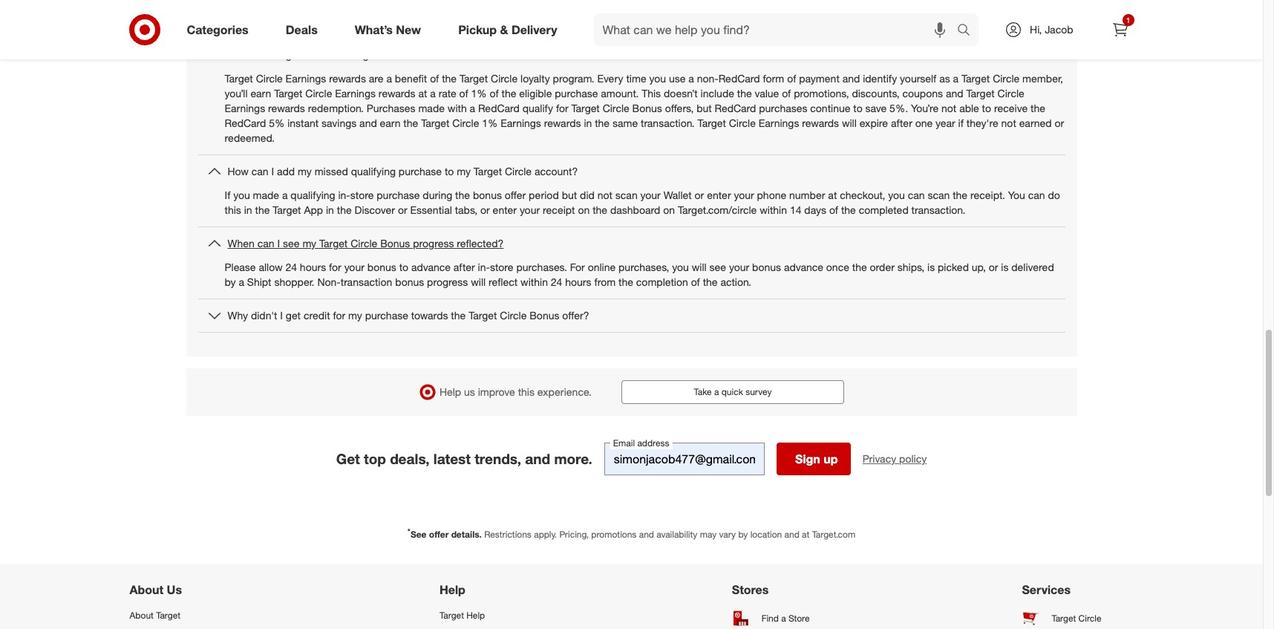 Task type: vqa. For each thing, say whether or not it's contained in the screenshot.
By inside Please allow 24 hours for your bonus to advance after in-store purchases. For online purchases, you will see your bonus advance once the order ships, is picked up, or is delivered by a Shipt shopper. Non-transaction bonus progress will reflect within 24 hours from the completion of the action.
yes



Task type: locate. For each thing, give the bounding box(es) containing it.
of inside if you made a qualifying in-store purchase during the bonus offer period but did not scan your wallet or enter your phone number at checkout, you can scan the receipt. you can do this in the target app in the discover or essential tabs, or enter your receipt on the dashboard on target.com/circle within 14 days of the completed transaction.
[[830, 204, 839, 216]]

for right credit at left
[[333, 309, 346, 322]]

after down reflected?
[[454, 261, 475, 273]]

us
[[464, 386, 475, 398]]

target help
[[440, 610, 485, 621]]

earnings
[[333, 48, 374, 61], [286, 72, 326, 85], [335, 87, 376, 99], [225, 102, 265, 114], [501, 117, 541, 129], [759, 117, 799, 129]]

0 horizontal spatial by
[[225, 276, 236, 288]]

bonus up why didn't i get credit for my purchase towards the target circle bonus offer?
[[395, 276, 424, 288]]

1 vertical spatial 24
[[551, 276, 563, 288]]

the left action.
[[703, 276, 718, 288]]

the up transaction.
[[953, 189, 968, 201]]

1 horizontal spatial hours
[[565, 276, 592, 288]]

expire
[[860, 117, 888, 129]]

sign inside button
[[795, 452, 821, 467]]

0 vertical spatial 24
[[286, 261, 297, 273]]

0 horizontal spatial sign
[[252, 15, 273, 27]]

target
[[319, 15, 347, 27], [435, 15, 463, 27], [678, 15, 707, 27], [900, 15, 928, 27], [272, 48, 301, 61], [225, 72, 253, 85], [460, 72, 488, 85], [962, 72, 990, 85], [274, 87, 303, 99], [967, 87, 995, 99], [571, 102, 600, 114], [421, 117, 450, 129], [474, 165, 502, 177], [273, 204, 301, 216], [319, 237, 348, 250], [469, 309, 497, 322], [156, 610, 180, 621], [440, 610, 464, 621], [1052, 613, 1076, 624]]

rewards up purchases
[[379, 87, 416, 99]]

restrictions
[[484, 529, 532, 540]]

transaction. target
[[641, 117, 726, 129]]

bonus left offers
[[739, 15, 769, 27]]

of right days
[[830, 204, 839, 216]]

1 horizontal spatial are
[[369, 72, 384, 85]]

i
[[271, 165, 274, 177], [277, 237, 280, 250], [280, 309, 283, 322]]

circle
[[466, 15, 493, 27], [709, 15, 736, 27], [931, 15, 958, 27], [304, 48, 330, 61], [256, 72, 283, 85], [491, 72, 518, 85], [993, 72, 1020, 85], [305, 87, 332, 99], [998, 87, 1025, 99], [603, 102, 630, 114], [453, 117, 479, 129], [729, 117, 756, 129], [505, 165, 532, 177], [351, 237, 377, 250], [500, 309, 527, 322], [1079, 613, 1102, 624]]

0 horizontal spatial top
[[364, 450, 386, 467]]

0 horizontal spatial advance
[[411, 261, 451, 273]]

1 horizontal spatial after
[[891, 117, 913, 129]]

bonus left offer?
[[530, 309, 560, 322]]

1 horizontal spatial advance
[[784, 261, 824, 273]]

the inside dropdown button
[[451, 309, 466, 322]]

1 vertical spatial made
[[253, 189, 279, 201]]

how can i add my missed qualifying purchase to my target circle account? button
[[198, 155, 1065, 188]]

earnings down what's
[[333, 48, 374, 61]]

0 horizontal spatial earn
[[251, 87, 271, 99]]

2 vertical spatial at
[[802, 529, 810, 540]]

2 horizontal spatial at
[[828, 189, 837, 201]]

0 horizontal spatial but
[[562, 189, 577, 201]]

qualifying up "app"
[[291, 189, 335, 201]]

1 vertical spatial progress
[[427, 276, 468, 288]]

1 advance from the left
[[411, 261, 451, 273]]

not down receive
[[1002, 117, 1017, 129]]

at inside if you made a qualifying in-store purchase during the bonus offer period but did not scan your wallet or enter your phone number at checkout, you can scan the receipt. you can do this in the target app in the discover or essential tabs, or enter your receipt on the dashboard on target.com/circle within 14 days of the completed transaction.
[[828, 189, 837, 201]]

you inside target circle earnings rewards are a benefit of the target circle loyalty program. every time you use a non-redcard form of payment and identify yourself as a target circle member, you'll earn target circle earnings rewards at a rate of 1% of the eligible purchase amount. this doesn't include the value of promotions, discounts, coupons and target circle earnings rewards redemption. purchases made with a redcard qualify for target circle bonus offers, but redcard purchases continue to save 5%. you're not able to receive the redcard 5% instant savings and earn the target circle 1% earnings rewards in the same transaction. target circle earnings rewards will expire after one year if they're not earned or redeemed.
[[649, 72, 666, 85]]

your down period on the left
[[520, 204, 540, 216]]

progress down the essential
[[413, 237, 454, 250]]

0 vertical spatial will
[[842, 117, 857, 129]]

1 vertical spatial after
[[454, 261, 475, 273]]

top left the right
[[525, 15, 540, 27]]

earn
[[251, 87, 271, 99], [380, 117, 401, 129]]

will
[[842, 117, 857, 129], [692, 261, 707, 273], [471, 276, 486, 288]]

not inside if you made a qualifying in-store purchase during the bonus offer period but did not scan your wallet or enter your phone number at checkout, you can scan the receipt. you can do this in the target app in the discover or essential tabs, or enter your receipt on the dashboard on target.com/circle within 14 days of the completed transaction.
[[598, 189, 613, 201]]

store
[[350, 189, 374, 201], [490, 261, 514, 273]]

save
[[866, 102, 887, 114]]

0 horizontal spatial this
[[225, 204, 241, 216]]

for inside target circle earnings rewards are a benefit of the target circle loyalty program. every time you use a non-redcard form of payment and identify yourself as a target circle member, you'll earn target circle earnings rewards at a rate of 1% of the eligible purchase amount. this doesn't include the value of promotions, discounts, coupons and target circle earnings rewards redemption. purchases made with a redcard qualify for target circle bonus offers, but redcard purchases continue to save 5%. you're not able to receive the redcard 5% instant savings and earn the target circle 1% earnings rewards in the same transaction. target circle earnings rewards will expire after one year if they're not earned or redeemed.
[[556, 102, 569, 114]]

can right the how
[[252, 165, 269, 177]]

progress inside please allow 24 hours for your bonus to advance after in-store purchases. for online purchases, you will see your bonus advance once the order ships, is picked up, or is delivered by a shipt shopper. non-transaction bonus progress will reflect within 24 hours from the completion of the action.
[[427, 276, 468, 288]]

the left value
[[737, 87, 752, 99]]

0 vertical spatial in-
[[338, 189, 350, 201]]

rewards down qualify
[[544, 117, 581, 129]]

1 vertical spatial see
[[710, 261, 726, 273]]

1 vertical spatial at
[[828, 189, 837, 201]]

in- down reflected?
[[478, 261, 490, 273]]

1 vertical spatial offer
[[429, 529, 449, 540]]

advance up towards
[[411, 261, 451, 273]]

1 vertical spatial hours
[[565, 276, 592, 288]]

you'll
[[601, 15, 625, 27]]

1 horizontal spatial this
[[518, 386, 535, 398]]

this
[[225, 204, 241, 216], [518, 386, 535, 398]]

for inside dropdown button
[[333, 309, 346, 322]]

a down please
[[239, 276, 244, 288]]

within down purchases.
[[521, 276, 548, 288]]

loyalty
[[521, 72, 550, 85]]

if
[[225, 189, 230, 201]]

by inside * see offer details. restrictions apply. pricing, promotions and availability may vary by location and at target.com
[[739, 529, 748, 540]]

why didn't i get credit for my purchase towards the target circle bonus offer? button
[[198, 300, 1065, 332]]

will right purchases,
[[692, 261, 707, 273]]

1 vertical spatial about
[[130, 610, 154, 621]]

made down rate
[[418, 102, 445, 114]]

quick
[[722, 386, 743, 398]]

see
[[283, 237, 300, 250], [710, 261, 726, 273]]

1 horizontal spatial on
[[663, 204, 675, 216]]

or right earned
[[1055, 117, 1064, 129]]

see up action.
[[710, 261, 726, 273]]

my down "transaction"
[[348, 309, 362, 322]]

for inside please allow 24 hours for your bonus to advance after in-store purchases. for online purchases, you will see your bonus advance once the order ships, is picked up, or is delivered by a shipt shopper. non-transaction bonus progress will reflect within 24 hours from the completion of the action.
[[329, 261, 341, 273]]

after inside target circle earnings rewards are a benefit of the target circle loyalty program. every time you use a non-redcard form of payment and identify yourself as a target circle member, you'll earn target circle earnings rewards at a rate of 1% of the eligible purchase amount. this doesn't include the value of promotions, discounts, coupons and target circle earnings rewards redemption. purchases made with a redcard qualify for target circle bonus offers, but redcard purchases continue to save 5%. you're not able to receive the redcard 5% instant savings and earn the target circle 1% earnings rewards in the same transaction. target circle earnings rewards will expire after one year if they're not earned or redeemed.
[[891, 117, 913, 129]]

0 vertical spatial help
[[440, 386, 461, 398]]

1 horizontal spatial see
[[710, 261, 726, 273]]

0 horizontal spatial will
[[471, 276, 486, 288]]

1 vertical spatial are
[[369, 72, 384, 85]]

1 horizontal spatial by
[[739, 529, 748, 540]]

after down 5%.
[[891, 117, 913, 129]]

are right what
[[255, 48, 269, 61]]

offers
[[772, 15, 798, 27]]

to down when can i see my target circle bonus progress reflected?
[[399, 261, 409, 273]]

but inside target circle earnings rewards are a benefit of the target circle loyalty program. every time you use a non-redcard form of payment and identify yourself as a target circle member, you'll earn target circle earnings rewards at a rate of 1% of the eligible purchase amount. this doesn't include the value of promotions, discounts, coupons and target circle earnings rewards redemption. purchases made with a redcard qualify for target circle bonus offers, but redcard purchases continue to save 5%. you're not able to receive the redcard 5% instant savings and earn the target circle 1% earnings rewards in the same transaction. target circle earnings rewards will expire after one year if they're not earned or redeemed.
[[697, 102, 712, 114]]

the left "app"
[[255, 204, 270, 216]]

0 vertical spatial qualifying
[[351, 165, 396, 177]]

you right if
[[233, 189, 250, 201]]

advance left once
[[784, 261, 824, 273]]

0 vertical spatial for
[[556, 102, 569, 114]]

earnings down you'll
[[225, 102, 265, 114]]

purchase
[[555, 87, 598, 99], [399, 165, 442, 177], [377, 189, 420, 201], [365, 309, 408, 322]]

for
[[556, 102, 569, 114], [329, 261, 341, 273], [333, 309, 346, 322]]

1 vertical spatial within
[[521, 276, 548, 288]]

progress up towards
[[427, 276, 468, 288]]

1 vertical spatial qualifying
[[291, 189, 335, 201]]

1 vertical spatial not
[[1002, 117, 1017, 129]]

0 vertical spatial about
[[130, 583, 164, 597]]

non-
[[697, 72, 719, 85]]

receipt
[[543, 204, 575, 216]]

you're
[[911, 102, 939, 114]]

transaction.
[[912, 204, 966, 216]]

or right discover
[[398, 204, 407, 216]]

0 vertical spatial are
[[255, 48, 269, 61]]

see
[[411, 529, 427, 540]]

0 horizontal spatial after
[[454, 261, 475, 273]]

the right towards
[[451, 309, 466, 322]]

for right qualify
[[556, 102, 569, 114]]

when can i see my target circle bonus progress reflected? button
[[198, 227, 1065, 260]]

your right into
[[296, 15, 316, 27]]

purchase inside why didn't i get credit for my purchase towards the target circle bonus offer? dropdown button
[[365, 309, 408, 322]]

0 vertical spatial this
[[225, 204, 241, 216]]

0 horizontal spatial at
[[418, 87, 427, 99]]

towards
[[411, 309, 448, 322]]

redcard down the "include"
[[715, 102, 756, 114]]

earn right you'll
[[251, 87, 271, 99]]

they're
[[967, 117, 999, 129]]

2 vertical spatial i
[[280, 309, 283, 322]]

are inside dropdown button
[[255, 48, 269, 61]]

purchase up "during"
[[399, 165, 442, 177]]

1 horizontal spatial in-
[[478, 261, 490, 273]]

1 vertical spatial will
[[692, 261, 707, 273]]

will down 'continue'
[[842, 117, 857, 129]]

made inside if you made a qualifying in-store purchase during the bonus offer period but did not scan your wallet or enter your phone number at checkout, you can scan the receipt. you can do this in the target app in the discover or essential tabs, or enter your receipt on the dashboard on target.com/circle within 14 days of the completed transaction.
[[253, 189, 279, 201]]

1 vertical spatial but
[[562, 189, 577, 201]]

qualifying
[[351, 165, 396, 177], [291, 189, 335, 201]]

2 vertical spatial for
[[333, 309, 346, 322]]

1 horizontal spatial but
[[697, 102, 712, 114]]

action.
[[721, 276, 752, 288]]

you
[[1008, 189, 1026, 201]]

2 horizontal spatial will
[[842, 117, 857, 129]]

about up the 'about target'
[[130, 583, 164, 597]]

1 horizontal spatial 24
[[551, 276, 563, 288]]

on right offers
[[801, 15, 813, 27]]

0 horizontal spatial are
[[255, 48, 269, 61]]

earnings down purchases on the right top
[[759, 117, 799, 129]]

0 vertical spatial within
[[760, 204, 787, 216]]

of up purchases on the right top
[[782, 87, 791, 99]]

continue
[[811, 102, 851, 114]]

find a store
[[762, 613, 810, 624]]

on down did
[[578, 204, 590, 216]]

this
[[642, 87, 661, 99]]

this down if
[[225, 204, 241, 216]]

1 horizontal spatial made
[[418, 102, 445, 114]]

1 horizontal spatial offer
[[505, 189, 526, 201]]

not
[[942, 102, 957, 114], [1002, 117, 1017, 129], [598, 189, 613, 201]]

i for add
[[271, 165, 274, 177]]

and left more.
[[525, 450, 550, 467]]

purchase for to
[[399, 165, 442, 177]]

take a quick survey button
[[622, 380, 844, 404]]

us
[[167, 583, 182, 597]]

about
[[130, 583, 164, 597], [130, 610, 154, 621]]

qualifying inside how can i add my missed qualifying purchase to my target circle account? dropdown button
[[351, 165, 396, 177]]

0 horizontal spatial enter
[[493, 204, 517, 216]]

not right did
[[598, 189, 613, 201]]

1 horizontal spatial sign
[[795, 452, 821, 467]]

or right the wallet
[[695, 189, 704, 201]]

please
[[225, 261, 256, 273]]

if
[[959, 117, 964, 129]]

scan up dashboard
[[616, 189, 638, 201]]

sign left up
[[795, 452, 821, 467]]

None text field
[[604, 443, 765, 476]]

1 vertical spatial store
[[490, 261, 514, 273]]

find
[[628, 15, 645, 27]]

one
[[916, 117, 933, 129]]

0 vertical spatial at
[[418, 87, 427, 99]]

0 vertical spatial store
[[350, 189, 374, 201]]

2 vertical spatial not
[[598, 189, 613, 201]]

in- inside if you made a qualifying in-store purchase during the bonus offer period but did not scan your wallet or enter your phone number at checkout, you can scan the receipt. you can do this in the target app in the discover or essential tabs, or enter your receipt on the dashboard on target.com/circle within 14 days of the completed transaction.
[[338, 189, 350, 201]]

or
[[887, 15, 897, 27], [1055, 117, 1064, 129], [695, 189, 704, 201], [398, 204, 407, 216], [481, 204, 490, 216], [989, 261, 999, 273]]

scan up transaction.
[[928, 189, 950, 201]]

24 up the shopper.
[[286, 261, 297, 273]]

bonus down "this"
[[632, 102, 662, 114]]

dashboard
[[610, 204, 661, 216]]

can left do
[[1028, 189, 1045, 201]]

deals
[[286, 22, 318, 37]]

my right add
[[298, 165, 312, 177]]

categories link
[[174, 13, 267, 46]]

to inside dropdown button
[[445, 165, 454, 177]]

1 horizontal spatial at
[[802, 529, 810, 540]]

help
[[440, 386, 461, 398], [440, 583, 466, 597], [467, 610, 485, 621]]

online
[[588, 261, 616, 273]]

dashboard
[[833, 15, 885, 27]]

2 about from the top
[[130, 610, 154, 621]]

qualifying inside if you made a qualifying in-store purchase during the bonus offer period but did not scan your wallet or enter your phone number at checkout, you can scan the receipt. you can do this in the target app in the discover or essential tabs, or enter your receipt on the dashboard on target.com/circle within 14 days of the completed transaction.
[[291, 189, 335, 201]]

my
[[298, 165, 312, 177], [457, 165, 471, 177], [303, 237, 316, 250], [348, 309, 362, 322]]

wallet
[[664, 189, 692, 201]]

progress inside 'when can i see my target circle bonus progress reflected?' dropdown button
[[413, 237, 454, 250]]

services
[[1022, 583, 1071, 597]]

0 horizontal spatial in-
[[338, 189, 350, 201]]

0 horizontal spatial qualifying
[[291, 189, 335, 201]]

purchase inside how can i add my missed qualifying purchase to my target circle account? dropdown button
[[399, 165, 442, 177]]

with
[[448, 102, 467, 114]]

offer inside * see offer details. restrictions apply. pricing, promotions and availability may vary by location and at target.com
[[429, 529, 449, 540]]

hours down for
[[565, 276, 592, 288]]

scan
[[616, 189, 638, 201], [928, 189, 950, 201]]

0 vertical spatial see
[[283, 237, 300, 250]]

when
[[228, 237, 255, 250]]

offer right see
[[429, 529, 449, 540]]

at inside * see offer details. restrictions apply. pricing, promotions and availability may vary by location and at target.com
[[802, 529, 810, 540]]

find a store link
[[732, 603, 824, 629]]

0 horizontal spatial not
[[598, 189, 613, 201]]

you'll
[[225, 87, 248, 99]]

by down please
[[225, 276, 236, 288]]

you
[[649, 72, 666, 85], [233, 189, 250, 201], [888, 189, 905, 201], [672, 261, 689, 273]]

0 vertical spatial but
[[697, 102, 712, 114]]

What can we help you find? suggestions appear below search field
[[594, 13, 961, 46]]

1 about from the top
[[130, 583, 164, 597]]

1 horizontal spatial enter
[[707, 189, 731, 201]]

bonus
[[473, 189, 502, 201], [367, 261, 396, 273], [752, 261, 781, 273], [395, 276, 424, 288]]

see up the shopper.
[[283, 237, 300, 250]]

1 vertical spatial help
[[440, 583, 466, 597]]

0 vertical spatial by
[[225, 276, 236, 288]]

your up "transaction"
[[344, 261, 365, 273]]

1 horizontal spatial is
[[1001, 261, 1009, 273]]

instant
[[288, 117, 319, 129]]

year
[[936, 117, 956, 129]]

1 vertical spatial by
[[739, 529, 748, 540]]

but left did
[[562, 189, 577, 201]]

will inside target circle earnings rewards are a benefit of the target circle loyalty program. every time you use a non-redcard form of payment and identify yourself as a target circle member, you'll earn target circle earnings rewards at a rate of 1% of the eligible purchase amount. this doesn't include the value of promotions, discounts, coupons and target circle earnings rewards redemption. purchases made with a redcard qualify for target circle bonus offers, but redcard purchases continue to save 5%. you're not able to receive the redcard 5% instant savings and earn the target circle 1% earnings rewards in the same transaction. target circle earnings rewards will expire after one year if they're not earned or redeemed.
[[842, 117, 857, 129]]

a inside if you made a qualifying in-store purchase during the bonus offer period but did not scan your wallet or enter your phone number at checkout, you can scan the receipt. you can do this in the target app in the discover or essential tabs, or enter your receipt on the dashboard on target.com/circle within 14 days of the completed transaction.
[[282, 189, 288, 201]]

you up "this"
[[649, 72, 666, 85]]

my up tabs,
[[457, 165, 471, 177]]

0 horizontal spatial within
[[521, 276, 548, 288]]

1 vertical spatial this
[[518, 386, 535, 398]]

0 vertical spatial progress
[[413, 237, 454, 250]]

same
[[613, 117, 638, 129]]

1 horizontal spatial qualifying
[[351, 165, 396, 177]]

in left delivery
[[496, 15, 504, 27]]

within
[[760, 204, 787, 216], [521, 276, 548, 288]]

i left get
[[280, 309, 283, 322]]

what's new
[[355, 22, 421, 37]]

get top deals, latest trends, and more.
[[336, 450, 593, 467]]

0 horizontal spatial made
[[253, 189, 279, 201]]

14
[[790, 204, 802, 216]]

0 vertical spatial not
[[942, 102, 957, 114]]

2 vertical spatial will
[[471, 276, 486, 288]]

0 vertical spatial offer
[[505, 189, 526, 201]]

every
[[598, 72, 624, 85]]

see inside please allow 24 hours for your bonus to advance after in-store purchases. for online purchases, you will see your bonus advance once the order ships, is picked up, or is delivered by a shipt shopper. non-transaction bonus progress will reflect within 24 hours from the completion of the action.
[[710, 261, 726, 273]]

1 scan from the left
[[616, 189, 638, 201]]

1 horizontal spatial scan
[[928, 189, 950, 201]]

enter
[[707, 189, 731, 201], [493, 204, 517, 216]]

use
[[669, 72, 686, 85]]

hours up non-
[[300, 261, 326, 273]]

you up the completion
[[672, 261, 689, 273]]

are inside target circle earnings rewards are a benefit of the target circle loyalty program. every time you use a non-redcard form of payment and identify yourself as a target circle member, you'll earn target circle earnings rewards at a rate of 1% of the eligible purchase amount. this doesn't include the value of promotions, discounts, coupons and target circle earnings rewards redemption. purchases made with a redcard qualify for target circle bonus offers, but redcard purchases continue to save 5%. you're not able to receive the redcard 5% instant savings and earn the target circle 1% earnings rewards in the same transaction. target circle earnings rewards will expire after one year if they're not earned or redeemed.
[[369, 72, 384, 85]]

0 horizontal spatial scan
[[616, 189, 638, 201]]

purchase inside if you made a qualifying in-store purchase during the bonus offer period but did not scan your wallet or enter your phone number at checkout, you can scan the receipt. you can do this in the target app in the discover or essential tabs, or enter your receipt on the dashboard on target.com/circle within 14 days of the completed transaction.
[[377, 189, 420, 201]]

into
[[276, 15, 293, 27]]

1 horizontal spatial within
[[760, 204, 787, 216]]

within down phone
[[760, 204, 787, 216]]

0 horizontal spatial see
[[283, 237, 300, 250]]

or inside please allow 24 hours for your bonus to advance after in-store purchases. for online purchases, you will see your bonus advance once the order ships, is picked up, or is delivered by a shipt shopper. non-transaction bonus progress will reflect within 24 hours from the completion of the action.
[[989, 261, 999, 273]]

1 horizontal spatial will
[[692, 261, 707, 273]]

help for help us improve this experience.
[[440, 386, 461, 398]]

a right with on the top left of the page
[[470, 102, 475, 114]]

did
[[580, 189, 595, 201]]

at right number
[[828, 189, 837, 201]]

or right up, at the top of the page
[[989, 261, 999, 273]]

0 vertical spatial 1%
[[471, 87, 487, 99]]

earnings up redemption.
[[335, 87, 376, 99]]

0 horizontal spatial store
[[350, 189, 374, 201]]

0 horizontal spatial hours
[[300, 261, 326, 273]]

rewards down 'continue'
[[802, 117, 839, 129]]

phone
[[757, 189, 787, 201]]

1 vertical spatial sign
[[795, 452, 821, 467]]

pickup & delivery
[[458, 22, 557, 37]]

a down add
[[282, 189, 288, 201]]

can up allow at top
[[258, 237, 274, 250]]

sign left into
[[252, 15, 273, 27]]

of inside please allow 24 hours for your bonus to advance after in-store purchases. for online purchases, you will see your bonus advance once the order ships, is picked up, or is delivered by a shipt shopper. non-transaction bonus progress will reflect within 24 hours from the completion of the action.
[[691, 276, 700, 288]]

rewards?
[[377, 48, 420, 61]]

1 vertical spatial in-
[[478, 261, 490, 273]]

value
[[755, 87, 779, 99]]

a inside button
[[714, 386, 719, 398]]

0 horizontal spatial is
[[928, 261, 935, 273]]

1 is from the left
[[928, 261, 935, 273]]

store inside if you made a qualifying in-store purchase during the bonus offer period but did not scan your wallet or enter your phone number at checkout, you can scan the receipt. you can do this in the target app in the discover or essential tabs, or enter your receipt on the dashboard on target.com/circle within 14 days of the completed transaction.
[[350, 189, 374, 201]]

you inside please allow 24 hours for your bonus to advance after in-store purchases. for online purchases, you will see your bonus advance once the order ships, is picked up, or is delivered by a shipt shopper. non-transaction bonus progress will reflect within 24 hours from the completion of the action.
[[672, 261, 689, 273]]

receipt.
[[971, 189, 1006, 201]]

the down did
[[593, 204, 608, 216]]

0 vertical spatial made
[[418, 102, 445, 114]]

store up reflect
[[490, 261, 514, 273]]

enter up target.com/circle
[[707, 189, 731, 201]]



Task type: describe. For each thing, give the bounding box(es) containing it.
1 vertical spatial top
[[364, 450, 386, 467]]

my down "app"
[[303, 237, 316, 250]]

target circle
[[1052, 613, 1102, 624]]

privacy policy link
[[863, 452, 927, 467]]

2 advance from the left
[[784, 261, 824, 273]]

purchase for towards
[[365, 309, 408, 322]]

a left rate
[[430, 87, 436, 99]]

get
[[286, 309, 301, 322]]

rewards up redemption.
[[329, 72, 366, 85]]

payment
[[799, 72, 840, 85]]

and left the click at the left of page
[[391, 15, 408, 27]]

help for help
[[440, 583, 466, 597]]

benefit
[[395, 72, 427, 85]]

program.
[[553, 72, 595, 85]]

can up transaction.
[[908, 189, 925, 201]]

improve
[[478, 386, 515, 398]]

get
[[336, 450, 360, 467]]

bonus up "transaction"
[[367, 261, 396, 273]]

what
[[228, 48, 252, 61]]

privacy
[[863, 453, 897, 465]]

about for about target
[[130, 610, 154, 621]]

the right once
[[852, 261, 867, 273]]

bonus down discover
[[380, 237, 410, 250]]

a inside please allow 24 hours for your bonus to advance after in-store purchases. for online purchases, you will see your bonus advance once the order ships, is picked up, or is delivered by a shipt shopper. non-transaction bonus progress will reflect within 24 hours from the completion of the action.
[[239, 276, 244, 288]]

after inside please allow 24 hours for your bonus to advance after in-store purchases. for online purchases, you will see your bonus advance once the order ships, is picked up, or is delivered by a shipt shopper. non-transaction bonus progress will reflect within 24 hours from the completion of the action.
[[454, 261, 475, 273]]

target circle earnings rewards are a benefit of the target circle loyalty program. every time you use a non-redcard form of payment and identify yourself as a target circle member, you'll earn target circle earnings rewards at a rate of 1% of the eligible purchase amount. this doesn't include the value of promotions, discounts, coupons and target circle earnings rewards redemption. purchases made with a redcard qualify for target circle bonus offers, but redcard purchases continue to save 5%. you're not able to receive the redcard 5% instant savings and earn the target circle 1% earnings rewards in the same transaction. target circle earnings rewards will expire after one year if they're not earned or redeemed.
[[225, 72, 1064, 144]]

checkout,
[[840, 189, 886, 201]]

purchase inside target circle earnings rewards are a benefit of the target circle loyalty program. every time you use a non-redcard form of payment and identify yourself as a target circle member, you'll earn target circle earnings rewards at a rate of 1% of the eligible purchase amount. this doesn't include the value of promotions, discounts, coupons and target circle earnings rewards redemption. purchases made with a redcard qualify for target circle bonus offers, but redcard purchases continue to save 5%. you're not able to receive the redcard 5% instant savings and earn the target circle 1% earnings rewards in the same transaction. target circle earnings rewards will expire after one year if they're not earned or redeemed.
[[555, 87, 598, 99]]

purchases
[[367, 102, 416, 114]]

the left eligible on the top
[[502, 87, 516, 99]]

see inside dropdown button
[[283, 237, 300, 250]]

account?
[[535, 165, 578, 177]]

and left availability
[[639, 529, 654, 540]]

page.
[[993, 15, 1019, 27]]

latest
[[434, 450, 471, 467]]

&
[[500, 22, 508, 37]]

experience.
[[538, 386, 592, 398]]

* see offer details. restrictions apply. pricing, promotions and availability may vary by location and at target.com
[[408, 527, 856, 540]]

in inside target circle earnings rewards are a benefit of the target circle loyalty program. every time you use a non-redcard form of payment and identify yourself as a target circle member, you'll earn target circle earnings rewards at a rate of 1% of the eligible purchase amount. this doesn't include the value of promotions, discounts, coupons and target circle earnings rewards redemption. purchases made with a redcard qualify for target circle bonus offers, but redcard purchases continue to save 5%. you're not able to receive the redcard 5% instant savings and earn the target circle 1% earnings rewards in the same transaction. target circle earnings rewards will expire after one year if they're not earned or redeemed.
[[584, 117, 592, 129]]

within inside if you made a qualifying in-store purchase during the bonus offer period but did not scan your wallet or enter your phone number at checkout, you can scan the receipt. you can do this in the target app in the discover or essential tabs, or enter your receipt on the dashboard on target.com/circle within 14 days of the completed transaction.
[[760, 204, 787, 216]]

policy
[[899, 453, 927, 465]]

rate
[[439, 87, 457, 99]]

active
[[648, 15, 675, 27]]

2 horizontal spatial not
[[1002, 117, 1017, 129]]

you up completed
[[888, 189, 905, 201]]

your left phone
[[734, 189, 754, 201]]

reflect
[[489, 276, 518, 288]]

or right dashboard
[[887, 15, 897, 27]]

app
[[304, 204, 323, 216]]

bonus inside target circle earnings rewards are a benefit of the target circle loyalty program. every time you use a non-redcard form of payment and identify yourself as a target circle member, you'll earn target circle earnings rewards at a rate of 1% of the eligible purchase amount. this doesn't include the value of promotions, discounts, coupons and target circle earnings rewards redemption. purchases made with a redcard qualify for target circle bonus offers, but redcard purchases continue to save 5%. you're not able to receive the redcard 5% instant savings and earn the target circle 1% earnings rewards in the same transaction. target circle earnings rewards will expire after one year if they're not earned or redeemed.
[[632, 102, 662, 114]]

at inside target circle earnings rewards are a benefit of the target circle loyalty program. every time you use a non-redcard form of payment and identify yourself as a target circle member, you'll earn target circle earnings rewards at a rate of 1% of the eligible purchase amount. this doesn't include the value of promotions, discounts, coupons and target circle earnings rewards redemption. purchases made with a redcard qualify for target circle bonus offers, but redcard purchases continue to save 5%. you're not able to receive the redcard 5% instant savings and earn the target circle 1% earnings rewards in the same transaction. target circle earnings rewards will expire after one year if they're not earned or redeemed.
[[418, 87, 427, 99]]

a right 'find' on the right bottom of the page
[[782, 613, 786, 624]]

to inside please allow 24 hours for your bonus to advance after in-store purchases. for online purchases, you will see your bonus advance once the order ships, is picked up, or is delivered by a shipt shopper. non-transaction bonus progress will reflect within 24 hours from the completion of the action.
[[399, 261, 409, 273]]

during
[[423, 189, 452, 201]]

credit
[[304, 309, 330, 322]]

a right use
[[689, 72, 694, 85]]

in right "app"
[[326, 204, 334, 216]]

amount.
[[601, 87, 639, 99]]

1 vertical spatial enter
[[493, 204, 517, 216]]

what's new link
[[342, 13, 440, 46]]

by inside please allow 24 hours for your bonus to advance after in-store purchases. for online purchases, you will see your bonus advance once the order ships, is picked up, or is delivered by a shipt shopper. non-transaction bonus progress will reflect within 24 hours from the completion of the action.
[[225, 276, 236, 288]]

account
[[350, 15, 388, 27]]

a right as
[[953, 72, 959, 85]]

0 vertical spatial sign
[[252, 15, 273, 27]]

the left same at the top of the page
[[595, 117, 610, 129]]

the up earned
[[1031, 102, 1046, 114]]

earnings inside dropdown button
[[333, 48, 374, 61]]

and down purchases
[[360, 117, 377, 129]]

up,
[[972, 261, 986, 273]]

1 horizontal spatial earn
[[380, 117, 401, 129]]

0 vertical spatial hours
[[300, 261, 326, 273]]

the right pickup
[[507, 15, 522, 27]]

earnings down qualify
[[501, 117, 541, 129]]

in- inside please allow 24 hours for your bonus to advance after in-store purchases. for online purchases, you will see your bonus advance once the order ships, is picked up, or is delivered by a shipt shopper. non-transaction bonus progress will reflect within 24 hours from the completion of the action.
[[478, 261, 490, 273]]

your up action.
[[729, 261, 749, 273]]

identify
[[863, 72, 897, 85]]

to left the save
[[854, 102, 863, 114]]

able
[[960, 102, 979, 114]]

and down as
[[946, 87, 964, 99]]

2 is from the left
[[1001, 261, 1009, 273]]

completion
[[636, 276, 688, 288]]

tabs,
[[455, 204, 478, 216]]

why didn't i get credit for my purchase towards the target circle bonus offer?
[[228, 309, 589, 322]]

2 vertical spatial help
[[467, 610, 485, 621]]

about for about us
[[130, 583, 164, 597]]

bonus inside if you made a qualifying in-store purchase during the bonus offer period but did not scan your wallet or enter your phone number at checkout, you can scan the receipt. you can do this in the target app in the discover or essential tabs, or enter your receipt on the dashboard on target.com/circle within 14 days of the completed transaction.
[[473, 189, 502, 201]]

2 scan from the left
[[928, 189, 950, 201]]

take a quick survey
[[694, 386, 772, 398]]

bonus left page.
[[961, 15, 991, 27]]

5%.
[[890, 102, 908, 114]]

0 vertical spatial top
[[525, 15, 540, 27]]

details.
[[451, 529, 482, 540]]

in up when at the top of the page
[[244, 204, 252, 216]]

survey
[[746, 386, 772, 398]]

location
[[751, 529, 782, 540]]

of left eligible on the top
[[490, 87, 499, 99]]

redemption.
[[308, 102, 364, 114]]

or inside target circle earnings rewards are a benefit of the target circle loyalty program. every time you use a non-redcard form of payment and identify yourself as a target circle member, you'll earn target circle earnings rewards at a rate of 1% of the eligible purchase amount. this doesn't include the value of promotions, discounts, coupons and target circle earnings rewards redemption. purchases made with a redcard qualify for target circle bonus offers, but redcard purchases continue to save 5%. you're not able to receive the redcard 5% instant savings and earn the target circle 1% earnings rewards in the same transaction. target circle earnings rewards will expire after one year if they're not earned or redeemed.
[[1055, 117, 1064, 129]]

0 horizontal spatial on
[[578, 204, 590, 216]]

availability
[[657, 529, 698, 540]]

target help link
[[440, 603, 534, 628]]

if you made a qualifying in-store purchase during the bonus offer period but did not scan your wallet or enter your phone number at checkout, you can scan the receipt. you can do this in the target app in the discover or essential tabs, or enter your receipt on the dashboard on target.com/circle within 14 days of the completed transaction.
[[225, 189, 1060, 216]]

what's
[[355, 22, 393, 37]]

of up rate
[[430, 72, 439, 85]]

and right location
[[785, 529, 800, 540]]

this inside if you made a qualifying in-store purchase during the bonus offer period but did not scan your wallet or enter your phone number at checkout, you can scan the receipt. you can do this in the target app in the discover or essential tabs, or enter your receipt on the dashboard on target.com/circle within 14 days of the completed transaction.
[[225, 204, 241, 216]]

1 vertical spatial 1%
[[482, 117, 498, 129]]

take
[[694, 386, 712, 398]]

store
[[789, 613, 810, 624]]

about us
[[130, 583, 182, 597]]

and up discounts,
[[843, 72, 860, 85]]

hi, jacob
[[1030, 23, 1074, 36]]

offer inside if you made a qualifying in-store purchase during the bonus offer period but did not scan your wallet or enter your phone number at checkout, you can scan the receipt. you can do this in the target app in the discover or essential tabs, or enter your receipt on the dashboard on target.com/circle within 14 days of the completed transaction.
[[505, 189, 526, 201]]

but inside if you made a qualifying in-store purchase during the bonus offer period but did not scan your wallet or enter your phone number at checkout, you can scan the receipt. you can do this in the target app in the discover or essential tabs, or enter your receipt on the dashboard on target.com/circle within 14 days of the completed transaction.
[[562, 189, 577, 201]]

0 vertical spatial enter
[[707, 189, 731, 201]]

target inside if you made a qualifying in-store purchase during the bonus offer period but did not scan your wallet or enter your phone number at checkout, you can scan the receipt. you can do this in the target app in the discover or essential tabs, or enter your receipt on the dashboard on target.com/circle within 14 days of the completed transaction.
[[273, 204, 301, 216]]

do
[[1048, 189, 1060, 201]]

within inside please allow 24 hours for your bonus to advance after in-store purchases. for online purchases, you will see your bonus advance once the order ships, is picked up, or is delivered by a shipt shopper. non-transaction bonus progress will reflect within 24 hours from the completion of the action.
[[521, 276, 548, 288]]

redcard up the "include"
[[719, 72, 760, 85]]

promotions,
[[794, 87, 849, 99]]

redcard left qualify
[[478, 102, 520, 114]]

the down checkout,
[[841, 204, 856, 216]]

delivered
[[1012, 261, 1054, 273]]

of right form at the top right
[[787, 72, 796, 85]]

allow
[[259, 261, 283, 273]]

member,
[[1023, 72, 1063, 85]]

help us improve this experience.
[[440, 386, 592, 398]]

promotions
[[591, 529, 637, 540]]

about target
[[130, 610, 180, 621]]

the left dashboard
[[816, 15, 831, 27]]

from
[[594, 276, 616, 288]]

earnings down what are target circle earnings rewards?
[[286, 72, 326, 85]]

redcard up redeemed.
[[225, 117, 266, 129]]

delivery
[[512, 22, 557, 37]]

how can i add my missed qualifying purchase to my target circle account?
[[228, 165, 578, 177]]

purchase for during
[[377, 189, 420, 201]]

completed
[[859, 204, 909, 216]]

stores
[[732, 583, 769, 597]]

for
[[570, 261, 585, 273]]

rewards up the 5%
[[268, 102, 305, 114]]

0 vertical spatial earn
[[251, 87, 271, 99]]

find
[[762, 613, 779, 624]]

*
[[408, 527, 411, 536]]

2 horizontal spatial on
[[801, 15, 813, 27]]

pricing,
[[560, 529, 589, 540]]

the left discover
[[337, 204, 352, 216]]

pickup
[[458, 22, 497, 37]]

didn't
[[251, 309, 277, 322]]

search button
[[951, 13, 986, 49]]

how
[[228, 165, 249, 177]]

eligible
[[519, 87, 552, 99]]

of up with on the top left of the page
[[459, 87, 468, 99]]

categories
[[187, 22, 249, 37]]

coupons
[[903, 87, 943, 99]]

deals link
[[273, 13, 336, 46]]

i for see
[[277, 237, 280, 250]]

i for get
[[280, 309, 283, 322]]

form
[[763, 72, 785, 85]]

the right the "from"
[[619, 276, 633, 288]]

your up dashboard
[[641, 189, 661, 201]]

the up rate
[[442, 72, 457, 85]]

1 horizontal spatial not
[[942, 102, 957, 114]]

apply.
[[534, 529, 557, 540]]

may
[[700, 529, 717, 540]]

bonus left once
[[752, 261, 781, 273]]

the up tabs,
[[455, 189, 470, 201]]

or right tabs,
[[481, 204, 490, 216]]

yourself
[[900, 72, 937, 85]]

more.
[[554, 450, 593, 467]]

store inside please allow 24 hours for your bonus to advance after in-store purchases. for online purchases, you will see your bonus advance once the order ships, is picked up, or is delivered by a shipt shopper. non-transaction bonus progress will reflect within 24 hours from the completion of the action.
[[490, 261, 514, 273]]

to up the they're
[[982, 102, 992, 114]]

target.com
[[812, 529, 856, 540]]

a left benefit
[[387, 72, 392, 85]]

the down purchases
[[404, 117, 418, 129]]

made inside target circle earnings rewards are a benefit of the target circle loyalty program. every time you use a non-redcard form of payment and identify yourself as a target circle member, you'll earn target circle earnings rewards at a rate of 1% of the eligible purchase amount. this doesn't include the value of promotions, discounts, coupons and target circle earnings rewards redemption. purchases made with a redcard qualify for target circle bonus offers, but redcard purchases continue to save 5%. you're not able to receive the redcard 5% instant savings and earn the target circle 1% earnings rewards in the same transaction. target circle earnings rewards will expire after one year if they're not earned or redeemed.
[[418, 102, 445, 114]]



